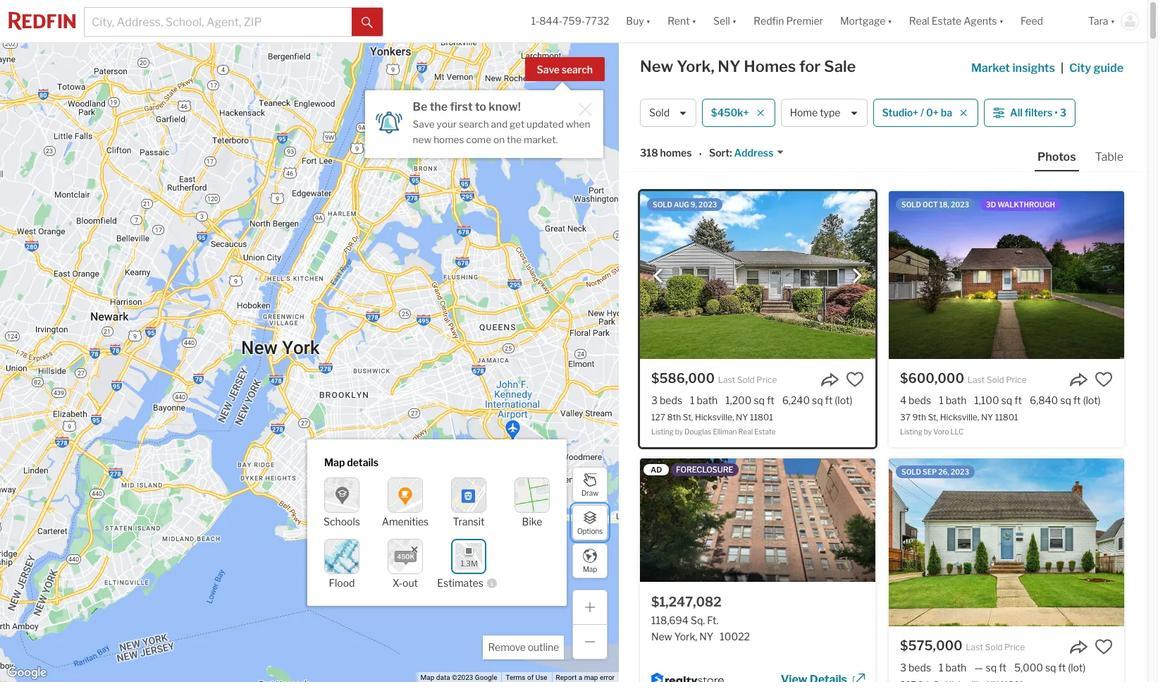 Task type: locate. For each thing, give the bounding box(es) containing it.
rent ▾ button
[[668, 0, 697, 42]]

• for filters
[[1055, 107, 1059, 119]]

last up 1,100
[[968, 375, 986, 385]]

0 vertical spatial map
[[324, 457, 345, 469]]

0 horizontal spatial search
[[459, 118, 489, 130]]

submit search image
[[362, 17, 373, 28]]

new
[[640, 57, 674, 75]]

home
[[790, 107, 818, 119]]

1 vertical spatial map
[[583, 565, 597, 573]]

listing for $600,000
[[901, 428, 923, 436]]

homes right 318
[[661, 147, 692, 159]]

/
[[921, 107, 925, 119]]

ft left 6,240
[[767, 394, 775, 406]]

mortgage ▾
[[841, 15, 893, 27]]

estimates
[[437, 577, 484, 589]]

guide
[[1094, 61, 1124, 75]]

3 for $586,000
[[652, 394, 658, 406]]

8th
[[668, 412, 681, 423]]

hicksville, up llc
[[941, 412, 980, 423]]

map left the data on the left of the page
[[421, 674, 435, 681]]

1 horizontal spatial estate
[[932, 15, 962, 27]]

st, for $586,000
[[683, 412, 694, 423]]

next button image
[[851, 269, 865, 283]]

last sold price up — sq ft
[[967, 642, 1026, 652]]

1 vertical spatial real
[[739, 428, 753, 436]]

1 down $586,000
[[691, 394, 695, 406]]

save search button
[[525, 57, 605, 81]]

ny inside 127 8th st, hicksville, ny 11801 listing by douglas elliman real estate
[[736, 412, 749, 423]]

sq right 6,240
[[813, 394, 824, 406]]

1 horizontal spatial 3 beds
[[901, 662, 932, 674]]

0 vertical spatial estate
[[932, 15, 962, 27]]

(lot) right 6,840
[[1084, 394, 1101, 406]]

the right on
[[507, 134, 522, 145]]

st, inside 37 9th st, hicksville, ny 11801 listing by voro llc
[[929, 412, 939, 423]]

when
[[566, 118, 591, 130]]

1 horizontal spatial hicksville,
[[941, 412, 980, 423]]

sq right 5,000
[[1046, 662, 1057, 674]]

$600,000
[[901, 371, 965, 386]]

▾
[[647, 15, 651, 27], [692, 15, 697, 27], [733, 15, 737, 27], [888, 15, 893, 27], [1000, 15, 1004, 27], [1111, 15, 1116, 27]]

walkthrough
[[998, 200, 1056, 209]]

favorite button checkbox
[[846, 370, 865, 389], [1095, 370, 1114, 389], [1095, 638, 1114, 656]]

sq right —
[[986, 662, 997, 674]]

5 ▾ from the left
[[1000, 15, 1004, 27]]

llc
[[951, 428, 964, 436]]

be the first to know!
[[413, 100, 521, 114]]

sold left the aug
[[653, 200, 673, 209]]

bath up 37 9th st, hicksville, ny 11801 listing by voro llc
[[946, 394, 967, 406]]

2 st, from the left
[[929, 412, 939, 423]]

3 beds down $575,000
[[901, 662, 932, 674]]

the
[[430, 100, 448, 114], [507, 134, 522, 145]]

sold up 1,200 sq ft
[[738, 375, 755, 385]]

beds
[[660, 394, 683, 406], [909, 394, 932, 406], [909, 662, 932, 674]]

5,000 sq ft (lot)
[[1015, 662, 1086, 674]]

search inside button
[[562, 63, 593, 75]]

last for $575,000
[[967, 642, 984, 652]]

sq right 1,100
[[1002, 394, 1013, 406]]

0 horizontal spatial •
[[699, 148, 702, 160]]

hicksville, up "elliman" on the bottom right of the page
[[695, 412, 735, 423]]

data
[[436, 674, 450, 681]]

ny for $600,000
[[982, 412, 994, 423]]

37 9th st, hicksville, ny 11801 listing by voro llc
[[901, 412, 1019, 436]]

11801 inside 127 8th st, hicksville, ny 11801 listing by douglas elliman real estate
[[750, 412, 774, 423]]

report a map error
[[556, 674, 615, 681]]

▾ right mortgage
[[888, 15, 893, 27]]

last sold price
[[718, 375, 778, 385], [968, 375, 1027, 385], [967, 642, 1026, 652]]

schools button
[[324, 477, 360, 527]]

all
[[1011, 107, 1023, 119]]

▾ right the agents at the right
[[1000, 15, 1004, 27]]

terms of use link
[[506, 674, 548, 681]]

1 for $586,000
[[691, 394, 695, 406]]

1 horizontal spatial 11801
[[996, 412, 1019, 423]]

1 horizontal spatial listing
[[901, 428, 923, 436]]

by for $586,000
[[676, 428, 684, 436]]

map left details on the bottom left of page
[[324, 457, 345, 469]]

ft for 1,100 sq ft
[[1015, 394, 1023, 406]]

bath
[[697, 394, 718, 406], [946, 394, 967, 406], [946, 662, 967, 674]]

1 horizontal spatial 3
[[901, 662, 907, 674]]

mortgage ▾ button
[[832, 0, 901, 42]]

map details
[[324, 457, 379, 469]]

0 horizontal spatial 11801
[[750, 412, 774, 423]]

google image
[[4, 664, 50, 682]]

1 horizontal spatial map
[[421, 674, 435, 681]]

0 vertical spatial •
[[1055, 107, 1059, 119]]

▾ right tara
[[1111, 15, 1116, 27]]

real right mortgage ▾
[[910, 15, 930, 27]]

4 ▾ from the left
[[888, 15, 893, 27]]

remove studio+ / 0+ ba image
[[960, 109, 968, 117]]

market.
[[524, 134, 558, 145]]

3d
[[987, 200, 997, 209]]

11801 down 1,100 sq ft on the bottom right of the page
[[996, 412, 1019, 423]]

the inside save your search and get updated when new homes come on the market.
[[507, 134, 522, 145]]

last for $586,000
[[718, 375, 736, 385]]

2 listing from the left
[[901, 428, 923, 436]]

1 horizontal spatial search
[[562, 63, 593, 75]]

by left voro at the bottom right of the page
[[925, 428, 932, 436]]

estate left the agents at the right
[[932, 15, 962, 27]]

7732
[[586, 15, 610, 27]]

• inside button
[[1055, 107, 1059, 119]]

1 vertical spatial estate
[[755, 428, 776, 436]]

ny inside 37 9th st, hicksville, ny 11801 listing by voro llc
[[982, 412, 994, 423]]

last up the 1,200
[[718, 375, 736, 385]]

last sold price up 1,100 sq ft on the bottom right of the page
[[968, 375, 1027, 385]]

last sold price for $586,000
[[718, 375, 778, 385]]

estate down 1,200 sq ft
[[755, 428, 776, 436]]

st, inside 127 8th st, hicksville, ny 11801 listing by douglas elliman real estate
[[683, 412, 694, 423]]

1 vertical spatial 3 beds
[[901, 662, 932, 674]]

0 vertical spatial 3 beds
[[652, 394, 683, 406]]

sold up 318
[[650, 107, 670, 119]]

3 right the filters
[[1061, 107, 1067, 119]]

remove $450k+ image
[[757, 109, 765, 117]]

save
[[537, 63, 560, 75], [413, 118, 435, 130]]

1 vertical spatial favorite button image
[[1095, 638, 1114, 656]]

1-
[[531, 15, 540, 27]]

save down the 844-
[[537, 63, 560, 75]]

1 st, from the left
[[683, 412, 694, 423]]

by down the '8th'
[[676, 428, 684, 436]]

(lot) for $575,000
[[1069, 662, 1086, 674]]

1 ▾ from the left
[[647, 15, 651, 27]]

hicksville, inside 127 8th st, hicksville, ny 11801 listing by douglas elliman real estate
[[695, 412, 735, 423]]

ad region
[[640, 458, 876, 682]]

ft right 5,000
[[1059, 662, 1067, 674]]

2 vertical spatial 3
[[901, 662, 907, 674]]

(lot) down favorite button icon
[[835, 394, 853, 406]]

buy ▾
[[627, 15, 651, 27]]

• right the filters
[[1055, 107, 1059, 119]]

▾ right sell
[[733, 15, 737, 27]]

by inside 37 9th st, hicksville, ny 11801 listing by voro llc
[[925, 428, 932, 436]]

details
[[347, 457, 379, 469]]

homes inside the 318 homes •
[[661, 147, 692, 159]]

1 vertical spatial homes
[[661, 147, 692, 159]]

11801 inside 37 9th st, hicksville, ny 11801 listing by voro llc
[[996, 412, 1019, 423]]

1 horizontal spatial the
[[507, 134, 522, 145]]

1 favorite button image from the top
[[1095, 370, 1114, 389]]

sell ▾
[[714, 15, 737, 27]]

6,240 sq ft (lot)
[[783, 394, 853, 406]]

5,000
[[1015, 662, 1044, 674]]

save up the new
[[413, 118, 435, 130]]

sq right 6,840
[[1061, 394, 1072, 406]]

0 vertical spatial real
[[910, 15, 930, 27]]

mortgage ▾ button
[[841, 0, 893, 42]]

(lot) right 5,000
[[1069, 662, 1086, 674]]

new york, ny homes for sale
[[640, 57, 857, 75]]

by inside 127 8th st, hicksville, ny 11801 listing by douglas elliman real estate
[[676, 428, 684, 436]]

sold for $600,000
[[902, 200, 922, 209]]

▾ right rent
[[692, 15, 697, 27]]

1 listing from the left
[[652, 428, 674, 436]]

st, right 9th on the bottom
[[929, 412, 939, 423]]

listing inside 37 9th st, hicksville, ny 11801 listing by voro llc
[[901, 428, 923, 436]]

sold button
[[640, 99, 697, 127]]

beds for $586,000
[[660, 394, 683, 406]]

homes inside save your search and get updated when new homes come on the market.
[[434, 134, 464, 145]]

0 horizontal spatial by
[[676, 428, 684, 436]]

1,200 sq ft
[[726, 394, 775, 406]]

2023 for $600,000
[[951, 200, 970, 209]]

1 11801 from the left
[[750, 412, 774, 423]]

homes
[[744, 57, 797, 75]]

11801 down 1,200 sq ft
[[750, 412, 774, 423]]

tara ▾
[[1089, 15, 1116, 27]]

sq for 5,000
[[1046, 662, 1057, 674]]

1 by from the left
[[676, 428, 684, 436]]

last up —
[[967, 642, 984, 652]]

table button
[[1093, 150, 1127, 170]]

3 up 127
[[652, 394, 658, 406]]

▾ right buy
[[647, 15, 651, 27]]

amenities
[[382, 515, 429, 527]]

photos button
[[1035, 150, 1093, 171]]

4 beds
[[901, 394, 932, 406]]

ft right 6,240
[[826, 394, 833, 406]]

3 down $575,000
[[901, 662, 907, 674]]

0 horizontal spatial 3
[[652, 394, 658, 406]]

map region
[[0, 0, 644, 682]]

st, for $600,000
[[929, 412, 939, 423]]

City, Address, School, Agent, ZIP search field
[[85, 8, 352, 36]]

0 horizontal spatial listing
[[652, 428, 674, 436]]

6 ▾ from the left
[[1111, 15, 1116, 27]]

google
[[475, 674, 498, 681]]

1 horizontal spatial by
[[925, 428, 932, 436]]

0 horizontal spatial st,
[[683, 412, 694, 423]]

map for map details
[[324, 457, 345, 469]]

ba
[[941, 107, 953, 119]]

ny down the 1,200
[[736, 412, 749, 423]]

0 horizontal spatial map
[[324, 457, 345, 469]]

2 hicksville, from the left
[[941, 412, 980, 423]]

favorite button image
[[1095, 370, 1114, 389], [1095, 638, 1114, 656]]

3 beds up the '8th'
[[652, 394, 683, 406]]

2023 right 18,
[[951, 200, 970, 209]]

3 ▾ from the left
[[733, 15, 737, 27]]

beds up the '8th'
[[660, 394, 683, 406]]

bath up 127 8th st, hicksville, ny 11801 listing by douglas elliman real estate
[[697, 394, 718, 406]]

▾ for tara ▾
[[1111, 15, 1116, 27]]

▾ for buy ▾
[[647, 15, 651, 27]]

0 vertical spatial favorite button image
[[1095, 370, 1114, 389]]

ny right york,
[[718, 57, 741, 75]]

1 horizontal spatial •
[[1055, 107, 1059, 119]]

759-
[[563, 15, 586, 27]]

save inside button
[[537, 63, 560, 75]]

1 horizontal spatial st,
[[929, 412, 939, 423]]

ft left 6,840
[[1015, 394, 1023, 406]]

map down options
[[583, 565, 597, 573]]

filters
[[1025, 107, 1053, 119]]

sold left oct
[[902, 200, 922, 209]]

x-out button
[[388, 539, 423, 589]]

beds down $575,000
[[909, 662, 932, 674]]

dialog
[[308, 440, 567, 606]]

0 vertical spatial search
[[562, 63, 593, 75]]

last sold price up 1,200 sq ft
[[718, 375, 778, 385]]

price up 5,000
[[1005, 642, 1026, 652]]

2 by from the left
[[925, 428, 932, 436]]

bath for $575,000
[[946, 662, 967, 674]]

• for homes
[[699, 148, 702, 160]]

1,200
[[726, 394, 752, 406]]

1 horizontal spatial real
[[910, 15, 930, 27]]

previous button image
[[652, 269, 666, 283]]

listing inside 127 8th st, hicksville, ny 11801 listing by douglas elliman real estate
[[652, 428, 674, 436]]

0 vertical spatial the
[[430, 100, 448, 114]]

price up 1,100 sq ft on the bottom right of the page
[[1007, 375, 1027, 385]]

ft for 6,240 sq ft (lot)
[[826, 394, 833, 406]]

and
[[491, 118, 508, 130]]

ft
[[767, 394, 775, 406], [826, 394, 833, 406], [1015, 394, 1023, 406], [1074, 394, 1082, 406], [1000, 662, 1007, 674], [1059, 662, 1067, 674]]

save inside save your search and get updated when new homes come on the market.
[[413, 118, 435, 130]]

sold up — sq ft
[[986, 642, 1003, 652]]

estate inside dropdown button
[[932, 15, 962, 27]]

by
[[676, 428, 684, 436], [925, 428, 932, 436]]

sq right the 1,200
[[754, 394, 765, 406]]

price up 1,200 sq ft
[[757, 375, 778, 385]]

1 bath up 37 9th st, hicksville, ny 11801 listing by voro llc
[[940, 394, 967, 406]]

last
[[718, 375, 736, 385], [968, 375, 986, 385], [967, 642, 984, 652]]

1 bath left —
[[940, 662, 967, 674]]

2 favorite button image from the top
[[1095, 638, 1114, 656]]

feed
[[1021, 15, 1044, 27]]

sold up 1,100 sq ft on the bottom right of the page
[[987, 375, 1005, 385]]

hicksville, for $586,000
[[695, 412, 735, 423]]

1 horizontal spatial save
[[537, 63, 560, 75]]

map inside button
[[583, 565, 597, 573]]

0 horizontal spatial estate
[[755, 428, 776, 436]]

homes down your
[[434, 134, 464, 145]]

address button
[[732, 146, 785, 160]]

3 for $575,000
[[901, 662, 907, 674]]

1 for $600,000
[[940, 394, 944, 406]]

st, right the '8th'
[[683, 412, 694, 423]]

2023 right 26, on the right bottom of the page
[[951, 468, 970, 476]]

0 vertical spatial save
[[537, 63, 560, 75]]

last sold price for $575,000
[[967, 642, 1026, 652]]

1 vertical spatial •
[[699, 148, 702, 160]]

the right be
[[430, 100, 448, 114]]

0 vertical spatial homes
[[434, 134, 464, 145]]

report a map error link
[[556, 674, 615, 681]]

2 horizontal spatial 3
[[1061, 107, 1067, 119]]

2 11801 from the left
[[996, 412, 1019, 423]]

0 horizontal spatial real
[[739, 428, 753, 436]]

3 beds
[[652, 394, 683, 406], [901, 662, 932, 674]]

hicksville, inside 37 9th st, hicksville, ny 11801 listing by voro llc
[[941, 412, 980, 423]]

• inside the 318 homes •
[[699, 148, 702, 160]]

amenities button
[[382, 477, 429, 527]]

flood
[[329, 577, 355, 589]]

2 ▾ from the left
[[692, 15, 697, 27]]

buy ▾ button
[[627, 0, 651, 42]]

search up come
[[459, 118, 489, 130]]

ft right 6,840
[[1074, 394, 1082, 406]]

0 horizontal spatial the
[[430, 100, 448, 114]]

real
[[910, 15, 930, 27], [739, 428, 753, 436]]

sold left "sep"
[[902, 468, 922, 476]]

redfin
[[754, 15, 785, 27]]

18,
[[940, 200, 950, 209]]

—
[[975, 662, 984, 674]]

search down 759-
[[562, 63, 593, 75]]

bike
[[522, 515, 543, 527]]

of
[[528, 674, 534, 681]]

ny down 1,100
[[982, 412, 994, 423]]

1 vertical spatial search
[[459, 118, 489, 130]]

0 vertical spatial 3
[[1061, 107, 1067, 119]]

1 down $575,000
[[940, 662, 944, 674]]

9,
[[691, 200, 698, 209]]

1 vertical spatial the
[[507, 134, 522, 145]]

0 horizontal spatial save
[[413, 118, 435, 130]]

0 horizontal spatial 3 beds
[[652, 394, 683, 406]]

listing down 37
[[901, 428, 923, 436]]

all filters • 3
[[1011, 107, 1067, 119]]

2 vertical spatial map
[[421, 674, 435, 681]]

1 bath up 127 8th st, hicksville, ny 11801 listing by douglas elliman real estate
[[691, 394, 718, 406]]

1 vertical spatial save
[[413, 118, 435, 130]]

ft for 1,200 sq ft
[[767, 394, 775, 406]]

1,100
[[975, 394, 1000, 406]]

terms
[[506, 674, 526, 681]]

1 horizontal spatial homes
[[661, 147, 692, 159]]

for
[[800, 57, 821, 75]]

0 horizontal spatial homes
[[434, 134, 464, 145]]

market insights | city guide
[[972, 61, 1124, 75]]

ft right —
[[1000, 662, 1007, 674]]

2 horizontal spatial map
[[583, 565, 597, 573]]

1 vertical spatial 3
[[652, 394, 658, 406]]

1-844-759-7732
[[531, 15, 610, 27]]

1 down $600,000
[[940, 394, 944, 406]]

0 horizontal spatial hicksville,
[[695, 412, 735, 423]]

sold for $575,000
[[902, 468, 922, 476]]

37
[[901, 412, 911, 423]]

bath left —
[[946, 662, 967, 674]]

1 hicksville, from the left
[[695, 412, 735, 423]]

• left sort
[[699, 148, 702, 160]]

be the first to know! dialog
[[365, 82, 603, 158]]

real right "elliman" on the bottom right of the page
[[739, 428, 753, 436]]

listing down 127
[[652, 428, 674, 436]]

price for $600,000
[[1007, 375, 1027, 385]]

beds right the 4
[[909, 394, 932, 406]]



Task type: vqa. For each thing, say whether or not it's contained in the screenshot.
first Listing from left
yes



Task type: describe. For each thing, give the bounding box(es) containing it.
be
[[413, 100, 428, 114]]

terms of use
[[506, 674, 548, 681]]

oct
[[923, 200, 939, 209]]

studio+ / 0+ ba button
[[874, 99, 979, 127]]

map for map
[[583, 565, 597, 573]]

sold oct 18, 2023
[[902, 200, 970, 209]]

remove
[[488, 641, 526, 653]]

real estate agents ▾ button
[[901, 0, 1013, 42]]

photo of 37 9th st, hicksville, ny 11801 image
[[889, 191, 1125, 359]]

rent ▾ button
[[660, 0, 705, 42]]

sq for 6,840
[[1061, 394, 1072, 406]]

real estate agents ▾
[[910, 15, 1004, 27]]

report
[[556, 674, 577, 681]]

beds for $600,000
[[909, 394, 932, 406]]

sq for 1,100
[[1002, 394, 1013, 406]]

york,
[[677, 57, 715, 75]]

(lot) for $600,000
[[1084, 394, 1101, 406]]

city
[[1070, 61, 1092, 75]]

3 inside "all filters • 3" button
[[1061, 107, 1067, 119]]

price for $575,000
[[1005, 642, 1026, 652]]

hicksville, for $600,000
[[941, 412, 980, 423]]

get
[[510, 118, 525, 130]]

rent
[[668, 15, 690, 27]]

error
[[600, 674, 615, 681]]

last sold price for $600,000
[[968, 375, 1027, 385]]

sep
[[923, 468, 938, 476]]

dialog containing map details
[[308, 440, 567, 606]]

save for save search
[[537, 63, 560, 75]]

sell ▾ button
[[714, 0, 737, 42]]

3 beds for $586,000
[[652, 394, 683, 406]]

1 bath for $600,000
[[940, 394, 967, 406]]

come
[[466, 134, 492, 145]]

3 beds for $575,000
[[901, 662, 932, 674]]

save for save your search and get updated when new homes come on the market.
[[413, 118, 435, 130]]

agents
[[964, 15, 998, 27]]

6,840
[[1030, 394, 1059, 406]]

318 homes •
[[640, 147, 702, 160]]

$586,000
[[652, 371, 715, 386]]

x-
[[393, 577, 403, 589]]

table
[[1096, 150, 1124, 164]]

market
[[972, 61, 1011, 75]]

sq for 6,240
[[813, 394, 824, 406]]

beds for $575,000
[[909, 662, 932, 674]]

ft for 5,000 sq ft (lot)
[[1059, 662, 1067, 674]]

douglas
[[685, 428, 712, 436]]

feed button
[[1013, 0, 1081, 42]]

1,100 sq ft
[[975, 394, 1023, 406]]

by for $600,000
[[925, 428, 932, 436]]

buy ▾ button
[[618, 0, 660, 42]]

map for map data ©2023 google
[[421, 674, 435, 681]]

9th
[[913, 412, 927, 423]]

sold inside button
[[650, 107, 670, 119]]

bath for $586,000
[[697, 394, 718, 406]]

premier
[[787, 15, 824, 27]]

bath for $600,000
[[946, 394, 967, 406]]

favorite button checkbox for $575,000
[[1095, 638, 1114, 656]]

buy
[[627, 15, 644, 27]]

$575,000
[[901, 638, 963, 653]]

save search
[[537, 63, 593, 75]]

all filters • 3 button
[[985, 99, 1076, 127]]

▾ for mortgage ▾
[[888, 15, 893, 27]]

$450k+
[[712, 107, 749, 119]]

favorite button checkbox for $586,000
[[846, 370, 865, 389]]

sort :
[[709, 147, 732, 159]]

1 bath for $586,000
[[691, 394, 718, 406]]

|
[[1061, 61, 1064, 75]]

4
[[901, 394, 907, 406]]

▾ for sell ▾
[[733, 15, 737, 27]]

first
[[450, 100, 473, 114]]

real inside dropdown button
[[910, 15, 930, 27]]

sold for $575,000
[[986, 642, 1003, 652]]

transit
[[453, 515, 485, 527]]

▾ inside dropdown button
[[1000, 15, 1004, 27]]

3d walkthrough
[[987, 200, 1056, 209]]

ny for $586,000
[[736, 412, 749, 423]]

voro
[[934, 428, 950, 436]]

photo of 207 9th st, hicksville, ny 11801 image
[[889, 458, 1125, 626]]

x-out
[[393, 577, 418, 589]]

6,240
[[783, 394, 810, 406]]

mortgage
[[841, 15, 886, 27]]

price for $586,000
[[757, 375, 778, 385]]

ft for — sq ft
[[1000, 662, 1007, 674]]

real inside 127 8th st, hicksville, ny 11801 listing by douglas elliman real estate
[[739, 428, 753, 436]]

redfin premier button
[[746, 0, 832, 42]]

▾ for rent ▾
[[692, 15, 697, 27]]

options button
[[573, 505, 608, 540]]

studio+
[[883, 107, 919, 119]]

sq for —
[[986, 662, 997, 674]]

sold for $586,000
[[738, 375, 755, 385]]

favorite button checkbox for $600,000
[[1095, 370, 1114, 389]]

sq for 1,200
[[754, 394, 765, 406]]

11801 for $586,000
[[750, 412, 774, 423]]

sell
[[714, 15, 731, 27]]

studio+ / 0+ ba
[[883, 107, 953, 119]]

draw
[[582, 488, 599, 497]]

1 bath for $575,000
[[940, 662, 967, 674]]

remove outline
[[488, 641, 559, 653]]

26,
[[939, 468, 950, 476]]

2023 right 9,
[[699, 200, 717, 209]]

— sq ft
[[975, 662, 1007, 674]]

bike button
[[515, 477, 550, 527]]

favorite button image
[[846, 370, 865, 389]]

market insights link
[[972, 46, 1056, 77]]

(lot) for $586,000
[[835, 394, 853, 406]]

type
[[820, 107, 841, 119]]

listing for $586,000
[[652, 428, 674, 436]]

2023 for $575,000
[[951, 468, 970, 476]]

1 for $575,000
[[940, 662, 944, 674]]

sold for $600,000
[[987, 375, 1005, 385]]

844-
[[540, 15, 563, 27]]

remove outline button
[[483, 635, 564, 659]]

sold sep 26, 2023
[[902, 468, 970, 476]]

11801 for $600,000
[[996, 412, 1019, 423]]

6,840 sq ft (lot)
[[1030, 394, 1101, 406]]

photos
[[1038, 150, 1077, 164]]

estimates button
[[437, 539, 501, 589]]

last for $600,000
[[968, 375, 986, 385]]

ft for 6,840 sq ft (lot)
[[1074, 394, 1082, 406]]

search inside save your search and get updated when new homes come on the market.
[[459, 118, 489, 130]]

address
[[735, 147, 774, 159]]

favorite button image for $575,000
[[1095, 638, 1114, 656]]

flood button
[[324, 539, 360, 589]]

©2023
[[452, 674, 474, 681]]

sold aug 9, 2023
[[653, 200, 717, 209]]

photo of 127 8th st, hicksville, ny 11801 image
[[640, 191, 876, 359]]

schools
[[324, 515, 360, 527]]

map button
[[573, 543, 608, 578]]

318
[[640, 147, 659, 159]]

favorite button image for $600,000
[[1095, 370, 1114, 389]]

estate inside 127 8th st, hicksville, ny 11801 listing by douglas elliman real estate
[[755, 428, 776, 436]]

a
[[579, 674, 583, 681]]



